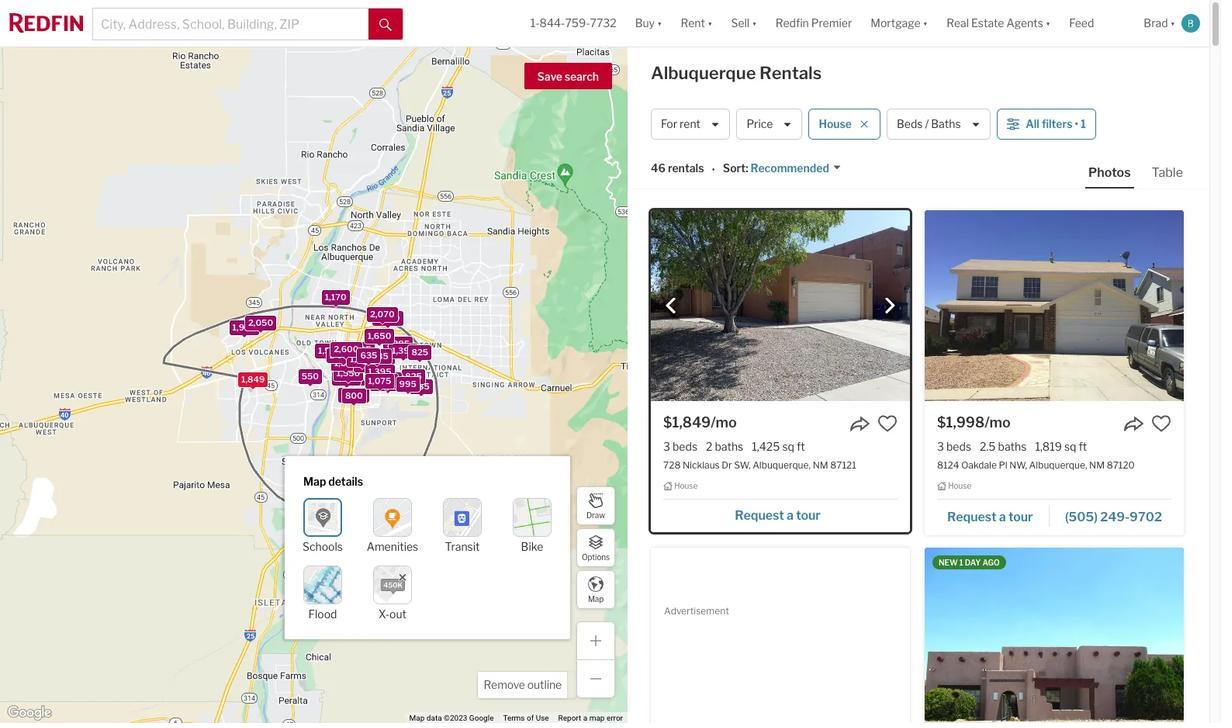 Task type: describe. For each thing, give the bounding box(es) containing it.
1,425 sq ft
[[752, 440, 805, 453]]

rent
[[680, 117, 701, 131]]

mortgage ▾ button
[[871, 0, 928, 47]]

save search button
[[524, 63, 612, 89]]

schools button
[[303, 498, 343, 553]]

google
[[469, 714, 494, 722]]

sell ▾ button
[[722, 0, 766, 47]]

1 horizontal spatial tour
[[1008, 510, 1033, 524]]

3 for $1,849 /mo
[[663, 440, 670, 453]]

1 vertical spatial units
[[380, 377, 402, 388]]

City, Address, School, Building, ZIP search field
[[93, 9, 368, 40]]

1,550
[[336, 367, 360, 378]]

favorite button image for $1,849 /mo
[[877, 414, 898, 434]]

8124
[[937, 459, 959, 471]]

table button
[[1149, 164, 1186, 187]]

all filters • 1
[[1026, 117, 1086, 131]]

recommended button
[[748, 161, 842, 176]]

850
[[367, 365, 385, 376]]

recommended
[[751, 162, 829, 175]]

terms
[[503, 714, 525, 722]]

albuquerque, for $1,998 /mo
[[1029, 459, 1087, 471]]

buy ▾ button
[[635, 0, 662, 47]]

759-
[[565, 17, 590, 30]]

©2023
[[444, 714, 467, 722]]

1,425
[[752, 440, 780, 453]]

844-
[[540, 17, 565, 30]]

for
[[661, 117, 677, 131]]

bike button
[[513, 498, 552, 553]]

87120
[[1107, 459, 1135, 471]]

rent ▾ button
[[671, 0, 722, 47]]

photo of 1720 rosewood ave nw, albuquerque, nm 87120 image
[[925, 548, 1184, 723]]

day
[[965, 558, 981, 567]]

estate
[[971, 17, 1004, 30]]

options button
[[576, 528, 615, 567]]

ago
[[983, 558, 1000, 567]]

2,000
[[355, 372, 380, 383]]

real
[[947, 17, 969, 30]]

terms of use link
[[503, 714, 549, 722]]

nicklaus
[[683, 459, 720, 471]]

sell ▾ button
[[731, 0, 757, 47]]

3 beds for $1,849 /mo
[[663, 440, 697, 453]]

▾ for brad ▾
[[1170, 17, 1175, 30]]

oakdale
[[961, 459, 997, 471]]

$1,849
[[663, 414, 711, 431]]

▾ for mortgage ▾
[[923, 17, 928, 30]]

mortgage
[[871, 17, 921, 30]]

0 horizontal spatial tour
[[796, 508, 821, 523]]

beds
[[897, 117, 923, 131]]

1,819 sq ft
[[1035, 440, 1087, 453]]

all
[[1026, 117, 1040, 131]]

nm for $1,998 /mo
[[1089, 459, 1105, 471]]

remove
[[484, 678, 525, 691]]

bike
[[521, 540, 543, 553]]

▾ for sell ▾
[[752, 17, 757, 30]]

x-out button
[[373, 565, 412, 620]]

use
[[536, 714, 549, 722]]

$1,998
[[937, 414, 985, 431]]

1,849
[[241, 373, 264, 384]]

0 horizontal spatial request
[[735, 508, 784, 523]]

amenities
[[367, 540, 418, 553]]

/mo for $1,998
[[985, 414, 1011, 431]]

photos button
[[1085, 164, 1149, 189]]

1,595
[[368, 351, 391, 362]]

map region
[[0, 37, 680, 723]]

save
[[537, 70, 562, 83]]

800
[[345, 390, 363, 400]]

(505)
[[1065, 510, 1098, 524]]

635
[[360, 349, 377, 360]]

(505) 249-9702 link
[[1049, 503, 1171, 529]]

2,050
[[248, 317, 273, 328]]

mortgage ▾
[[871, 17, 928, 30]]

8124 oakdale pl nw, albuquerque, nm 87120
[[937, 459, 1135, 471]]

0 horizontal spatial units
[[336, 350, 358, 361]]

sell
[[731, 17, 750, 30]]

0 vertical spatial 2 units
[[329, 350, 358, 361]]

schools
[[303, 540, 343, 553]]

2.5
[[980, 440, 996, 453]]

photo of 8124 oakdale pl nw, albuquerque, nm 87120 image
[[925, 210, 1184, 401]]

1 horizontal spatial request
[[947, 510, 997, 524]]

249-
[[1100, 510, 1130, 524]]

flood
[[308, 607, 337, 620]]

house for $1,849 /mo
[[674, 481, 698, 491]]

buy ▾
[[635, 17, 662, 30]]

map for map data ©2023 google
[[409, 714, 425, 722]]

0 horizontal spatial a
[[583, 714, 587, 722]]

map
[[589, 714, 605, 722]]

2.5 baths
[[980, 440, 1027, 453]]

1 vertical spatial 2 units
[[373, 377, 402, 388]]

a for the left the request a tour button
[[787, 508, 794, 523]]

2 baths
[[706, 440, 743, 453]]

beds for $1,998
[[946, 440, 971, 453]]

user photo image
[[1182, 14, 1200, 33]]

report a map error link
[[558, 714, 623, 722]]

price
[[747, 117, 773, 131]]

728
[[663, 459, 681, 471]]

1,075
[[368, 375, 391, 386]]

sq for $1,998 /mo
[[1064, 440, 1076, 453]]

950
[[400, 378, 417, 389]]

▾ inside real estate agents ▾ link
[[1046, 17, 1051, 30]]

0 vertical spatial 1,395
[[391, 345, 415, 356]]

house for $1,998 /mo
[[948, 481, 971, 491]]

0 vertical spatial 825
[[411, 346, 428, 357]]

rentals
[[668, 162, 704, 175]]

pl
[[999, 459, 1008, 471]]

0 horizontal spatial 995
[[354, 343, 371, 354]]



Task type: locate. For each thing, give the bounding box(es) containing it.
1 nm from the left
[[813, 459, 828, 471]]

825 right 970
[[405, 370, 422, 381]]

985
[[369, 352, 386, 363], [412, 381, 429, 392]]

▾ right rent
[[707, 17, 713, 30]]

remove outline
[[484, 678, 562, 691]]

1 horizontal spatial 3 beds
[[937, 440, 971, 453]]

a up ago
[[999, 510, 1006, 524]]

request up day
[[947, 510, 997, 524]]

brad
[[1144, 17, 1168, 30]]

1 favorite button image from the left
[[877, 414, 898, 434]]

terms of use
[[503, 714, 549, 722]]

map
[[303, 475, 326, 488], [588, 594, 604, 603], [409, 714, 425, 722]]

map left the data
[[409, 714, 425, 722]]

/mo up 2 baths at the right
[[711, 414, 737, 431]]

▾ inside buy ▾ dropdown button
[[657, 17, 662, 30]]

for rent button
[[651, 109, 730, 140]]

2 horizontal spatial house
[[948, 481, 971, 491]]

0 horizontal spatial •
[[712, 163, 715, 176]]

map left the details
[[303, 475, 326, 488]]

albuquerque, down 1,425 sq ft
[[753, 459, 811, 471]]

a for the rightmost the request a tour button
[[999, 510, 1006, 524]]

0 horizontal spatial favorite button image
[[877, 414, 898, 434]]

baths up dr
[[715, 440, 743, 453]]

• inside 46 rentals •
[[712, 163, 715, 176]]

6 ▾ from the left
[[1170, 17, 1175, 30]]

▾ right buy
[[657, 17, 662, 30]]

price button
[[737, 109, 803, 140]]

albuquerque, down 1,819 sq ft
[[1029, 459, 1087, 471]]

2 horizontal spatial map
[[588, 594, 604, 603]]

2 favorite button image from the left
[[1151, 414, 1171, 434]]

previous button image
[[663, 298, 679, 314]]

sq right 1,819
[[1064, 440, 1076, 453]]

favorite button image
[[877, 414, 898, 434], [1151, 414, 1171, 434]]

1 sq from the left
[[782, 440, 794, 453]]

1 horizontal spatial 3
[[937, 440, 944, 453]]

1 horizontal spatial house
[[819, 117, 852, 131]]

1 horizontal spatial nm
[[1089, 459, 1105, 471]]

flood button
[[303, 565, 342, 620]]

remove house image
[[860, 119, 869, 129]]

x-
[[379, 607, 389, 620]]

details
[[328, 475, 363, 488]]

0 vertical spatial map
[[303, 475, 326, 488]]

1 3 from the left
[[663, 440, 670, 453]]

1 ft from the left
[[797, 440, 805, 453]]

825 right 1,285
[[411, 346, 428, 357]]

house inside button
[[819, 117, 852, 131]]

/
[[925, 117, 929, 131]]

nm
[[813, 459, 828, 471], [1089, 459, 1105, 471]]

nm left '87121'
[[813, 459, 828, 471]]

baths for $1,998 /mo
[[998, 440, 1027, 453]]

1 baths from the left
[[715, 440, 743, 453]]

2,400
[[337, 344, 362, 355]]

1 horizontal spatial baths
[[998, 440, 1027, 453]]

1 horizontal spatial favorite button checkbox
[[1151, 414, 1171, 434]]

1 vertical spatial 1,395
[[368, 365, 391, 376]]

error
[[607, 714, 623, 722]]

a
[[787, 508, 794, 523], [999, 510, 1006, 524], [583, 714, 587, 722]]

1 horizontal spatial /mo
[[985, 414, 1011, 431]]

for rent
[[661, 117, 701, 131]]

3 up 728
[[663, 440, 670, 453]]

real estate agents ▾ link
[[947, 0, 1051, 47]]

out
[[389, 607, 406, 620]]

map data ©2023 google
[[409, 714, 494, 722]]

a left map
[[583, 714, 587, 722]]

favorite button checkbox for $1,998 /mo
[[1151, 414, 1171, 434]]

0 vertical spatial 2,550
[[375, 313, 400, 323]]

2 nm from the left
[[1089, 459, 1105, 471]]

premier
[[811, 17, 852, 30]]

0 horizontal spatial 1
[[960, 558, 963, 567]]

46
[[651, 162, 666, 175]]

0 horizontal spatial 3
[[663, 440, 670, 453]]

975
[[377, 375, 394, 386]]

1 albuquerque, from the left
[[753, 459, 811, 471]]

new 1 day ago
[[939, 558, 1000, 567]]

1 ▾ from the left
[[657, 17, 662, 30]]

map button
[[576, 570, 615, 609]]

3 beds for $1,998 /mo
[[937, 440, 971, 453]]

1 vertical spatial 825
[[405, 370, 422, 381]]

0 horizontal spatial favorite button checkbox
[[877, 414, 898, 434]]

4 ▾ from the left
[[923, 17, 928, 30]]

9702
[[1130, 510, 1162, 524]]

map down options
[[588, 594, 604, 603]]

2 vertical spatial map
[[409, 714, 425, 722]]

baths up nw,
[[998, 440, 1027, 453]]

albuquerque
[[651, 63, 756, 83]]

albuquerque, for $1,849 /mo
[[753, 459, 811, 471]]

filters
[[1042, 117, 1073, 131]]

0 horizontal spatial albuquerque,
[[753, 459, 811, 471]]

0 vertical spatial 2
[[329, 350, 334, 361]]

dialog
[[285, 456, 570, 639]]

1 horizontal spatial •
[[1075, 117, 1078, 131]]

2 sq from the left
[[1064, 440, 1076, 453]]

0 horizontal spatial ft
[[797, 440, 805, 453]]

2 vertical spatial 2
[[706, 440, 713, 453]]

0 horizontal spatial 2 units
[[329, 350, 358, 361]]

baths
[[931, 117, 961, 131]]

1 horizontal spatial 995
[[399, 378, 416, 389]]

mortgage ▾ button
[[861, 0, 937, 47]]

1 vertical spatial 1
[[960, 558, 963, 567]]

0 vertical spatial 995
[[354, 343, 371, 354]]

2 3 from the left
[[937, 440, 944, 453]]

1 horizontal spatial 2,550
[[375, 313, 400, 323]]

1 favorite button checkbox from the left
[[877, 414, 898, 434]]

1 vertical spatial 985
[[412, 381, 429, 392]]

845
[[350, 350, 368, 361]]

• left the sort
[[712, 163, 715, 176]]

favorite button image for $1,998 /mo
[[1151, 414, 1171, 434]]

0 horizontal spatial 3 beds
[[663, 440, 697, 453]]

beds / baths button
[[887, 109, 991, 140]]

tour
[[796, 508, 821, 523], [1008, 510, 1033, 524]]

rent ▾ button
[[681, 0, 713, 47]]

1 vertical spatial 2
[[373, 377, 378, 388]]

▾ inside rent ▾ dropdown button
[[707, 17, 713, 30]]

photos
[[1088, 165, 1131, 180]]

baths
[[715, 440, 743, 453], [998, 440, 1027, 453]]

a down "728 nicklaus dr sw, albuquerque, nm 87121"
[[787, 508, 794, 523]]

agents
[[1007, 17, 1043, 30]]

advertisement
[[664, 605, 729, 617]]

▾ right sell
[[752, 17, 757, 30]]

1 horizontal spatial request a tour
[[947, 510, 1033, 524]]

baths for $1,849 /mo
[[715, 440, 743, 453]]

submit search image
[[379, 18, 392, 31]]

favorite button checkbox for $1,849 /mo
[[877, 414, 898, 434]]

house button
[[809, 109, 881, 140]]

2 ▾ from the left
[[707, 17, 713, 30]]

report a map error
[[558, 714, 623, 722]]

2,600
[[333, 343, 358, 354]]

0 vertical spatial •
[[1075, 117, 1078, 131]]

1 vertical spatial 1,500
[[334, 357, 358, 368]]

1,195
[[377, 375, 399, 386]]

1,395
[[391, 345, 415, 356], [368, 365, 391, 376]]

1 horizontal spatial 2
[[373, 377, 378, 388]]

▾ inside mortgage ▾ dropdown button
[[923, 17, 928, 30]]

1 vertical spatial 995
[[399, 378, 416, 389]]

0 vertical spatial units
[[336, 350, 358, 361]]

request a tour up ago
[[947, 510, 1033, 524]]

report
[[558, 714, 581, 722]]

2 3 beds from the left
[[937, 440, 971, 453]]

request down "728 nicklaus dr sw, albuquerque, nm 87121"
[[735, 508, 784, 523]]

0 horizontal spatial map
[[303, 475, 326, 488]]

▾ right 'agents'
[[1046, 17, 1051, 30]]

request a tour for the rightmost the request a tour button
[[947, 510, 1033, 524]]

3 ▾ from the left
[[752, 17, 757, 30]]

map for map details
[[303, 475, 326, 488]]

sq right the 1,425
[[782, 440, 794, 453]]

825
[[411, 346, 428, 357], [405, 370, 422, 381]]

2 units
[[329, 350, 358, 361], [373, 377, 402, 388]]

3 beds up 8124
[[937, 440, 971, 453]]

all filters • 1 button
[[997, 109, 1096, 140]]

1 beds from the left
[[673, 440, 697, 453]]

nm for $1,849 /mo
[[813, 459, 828, 471]]

2 down 850
[[373, 377, 378, 388]]

redfin premier
[[776, 17, 852, 30]]

• for all filters • 1
[[1075, 117, 1078, 131]]

0 horizontal spatial nm
[[813, 459, 828, 471]]

1,100
[[335, 372, 357, 383]]

46 rentals •
[[651, 162, 715, 176]]

1 /mo from the left
[[711, 414, 737, 431]]

1 horizontal spatial request a tour button
[[937, 504, 1049, 527]]

0 horizontal spatial baths
[[715, 440, 743, 453]]

1 inside "button"
[[1081, 117, 1086, 131]]

house
[[819, 117, 852, 131], [674, 481, 698, 491], [948, 481, 971, 491]]

photo of 728 nicklaus dr sw, albuquerque, nm 87121 image
[[651, 210, 910, 401]]

map details
[[303, 475, 363, 488]]

buy
[[635, 17, 655, 30]]

beds for $1,849
[[673, 440, 697, 453]]

1 3 beds from the left
[[663, 440, 697, 453]]

1 horizontal spatial 985
[[412, 381, 429, 392]]

map for map
[[588, 594, 604, 603]]

request a tour for the left the request a tour button
[[735, 508, 821, 523]]

house left 'remove house' image
[[819, 117, 852, 131]]

0 horizontal spatial 2,550
[[341, 389, 366, 400]]

request a tour button down "728 nicklaus dr sw, albuquerque, nm 87121"
[[663, 503, 898, 526]]

1,500 down 2,400
[[334, 357, 358, 368]]

1,819
[[1035, 440, 1062, 453]]

next button image
[[882, 298, 898, 314]]

▾ right mortgage
[[923, 17, 928, 30]]

0 horizontal spatial 2
[[329, 350, 334, 361]]

• inside "button"
[[1075, 117, 1078, 131]]

1 horizontal spatial favorite button image
[[1151, 414, 1171, 434]]

• for 46 rentals •
[[712, 163, 715, 176]]

1-844-759-7732
[[530, 17, 617, 30]]

nm left 87120
[[1089, 459, 1105, 471]]

dialog containing map details
[[285, 456, 570, 639]]

2,550 down 1,100
[[341, 389, 366, 400]]

favorite button checkbox
[[877, 414, 898, 434], [1151, 414, 1171, 434]]

request a tour button up ago
[[937, 504, 1049, 527]]

0 vertical spatial 985
[[369, 352, 386, 363]]

nw,
[[1009, 459, 1027, 471]]

1-
[[530, 17, 540, 30]]

1 horizontal spatial units
[[380, 377, 402, 388]]

0 horizontal spatial sq
[[782, 440, 794, 453]]

0 horizontal spatial beds
[[673, 440, 697, 453]]

▾ right brad
[[1170, 17, 1175, 30]]

1
[[1081, 117, 1086, 131], [960, 558, 963, 567]]

table
[[1152, 165, 1183, 180]]

1 horizontal spatial map
[[409, 714, 425, 722]]

2,550 up 1,650
[[375, 313, 400, 323]]

2 ft from the left
[[1079, 440, 1087, 453]]

▾ for buy ▾
[[657, 17, 662, 30]]

1 horizontal spatial ft
[[1079, 440, 1087, 453]]

625
[[368, 350, 385, 361]]

ft for $1,849 /mo
[[797, 440, 805, 453]]

units
[[336, 350, 358, 361], [380, 377, 402, 388]]

5 ▾ from the left
[[1046, 17, 1051, 30]]

▾ for rent ▾
[[707, 17, 713, 30]]

tour down nw,
[[1008, 510, 1033, 524]]

request
[[735, 508, 784, 523], [947, 510, 997, 524]]

2 albuquerque, from the left
[[1029, 459, 1087, 471]]

1,285
[[386, 338, 409, 349]]

request a tour down "728 nicklaus dr sw, albuquerque, nm 87121"
[[735, 508, 821, 523]]

1,185
[[352, 353, 374, 364]]

ft right the 1,425
[[797, 440, 805, 453]]

1,500 up 1,000
[[318, 345, 342, 356]]

2 horizontal spatial a
[[999, 510, 1006, 524]]

2 beds from the left
[[946, 440, 971, 453]]

1 horizontal spatial albuquerque,
[[1029, 459, 1087, 471]]

2 favorite button checkbox from the left
[[1151, 414, 1171, 434]]

0 vertical spatial 1
[[1081, 117, 1086, 131]]

draw
[[586, 510, 605, 519]]

map inside button
[[588, 594, 604, 603]]

1 horizontal spatial 1
[[1081, 117, 1086, 131]]

0 horizontal spatial house
[[674, 481, 698, 491]]

1 horizontal spatial beds
[[946, 440, 971, 453]]

87121
[[830, 459, 856, 471]]

sq for $1,849 /mo
[[782, 440, 794, 453]]

0 horizontal spatial request a tour button
[[663, 503, 898, 526]]

(505) 249-9702
[[1065, 510, 1162, 524]]

beds up 8124
[[946, 440, 971, 453]]

1 vertical spatial 2,550
[[341, 389, 366, 400]]

1 horizontal spatial a
[[787, 508, 794, 523]]

3 for $1,998 /mo
[[937, 440, 944, 453]]

2 /mo from the left
[[985, 414, 1011, 431]]

transit button
[[443, 498, 482, 553]]

rent
[[681, 17, 705, 30]]

google image
[[4, 703, 55, 723]]

sort
[[723, 162, 746, 175]]

search
[[565, 70, 599, 83]]

/mo for $1,849
[[711, 414, 737, 431]]

1,095
[[375, 373, 399, 384]]

1 right filters
[[1081, 117, 1086, 131]]

• right filters
[[1075, 117, 1078, 131]]

1 horizontal spatial 2 units
[[373, 377, 402, 388]]

1 vertical spatial •
[[712, 163, 715, 176]]

▾ inside sell ▾ dropdown button
[[752, 17, 757, 30]]

beds up 728
[[673, 440, 697, 453]]

3 up 8124
[[937, 440, 944, 453]]

redfin
[[776, 17, 809, 30]]

1 vertical spatial map
[[588, 594, 604, 603]]

house down 728
[[674, 481, 698, 491]]

/mo up 2.5 baths on the bottom of page
[[985, 414, 1011, 431]]

0 vertical spatial 1,500
[[318, 345, 342, 356]]

1 horizontal spatial sq
[[1064, 440, 1076, 453]]

0 horizontal spatial /mo
[[711, 414, 737, 431]]

2,550
[[375, 313, 400, 323], [341, 389, 366, 400]]

2 left 2,400
[[329, 350, 334, 361]]

amenities button
[[367, 498, 418, 553]]

1 left day
[[960, 558, 963, 567]]

house down 8124
[[948, 481, 971, 491]]

tour down "728 nicklaus dr sw, albuquerque, nm 87121"
[[796, 508, 821, 523]]

ft for $1,998 /mo
[[1079, 440, 1087, 453]]

3 beds up 728
[[663, 440, 697, 453]]

2 horizontal spatial 2
[[706, 440, 713, 453]]

728 nicklaus dr sw, albuquerque, nm 87121
[[663, 459, 856, 471]]

ft right 1,819
[[1079, 440, 1087, 453]]

2 up nicklaus
[[706, 440, 713, 453]]

0 horizontal spatial request a tour
[[735, 508, 821, 523]]

dr
[[722, 459, 732, 471]]

0 horizontal spatial 985
[[369, 352, 386, 363]]

2 baths from the left
[[998, 440, 1027, 453]]



Task type: vqa. For each thing, say whether or not it's contained in the screenshot.
2nd favorite button checkbox from right
yes



